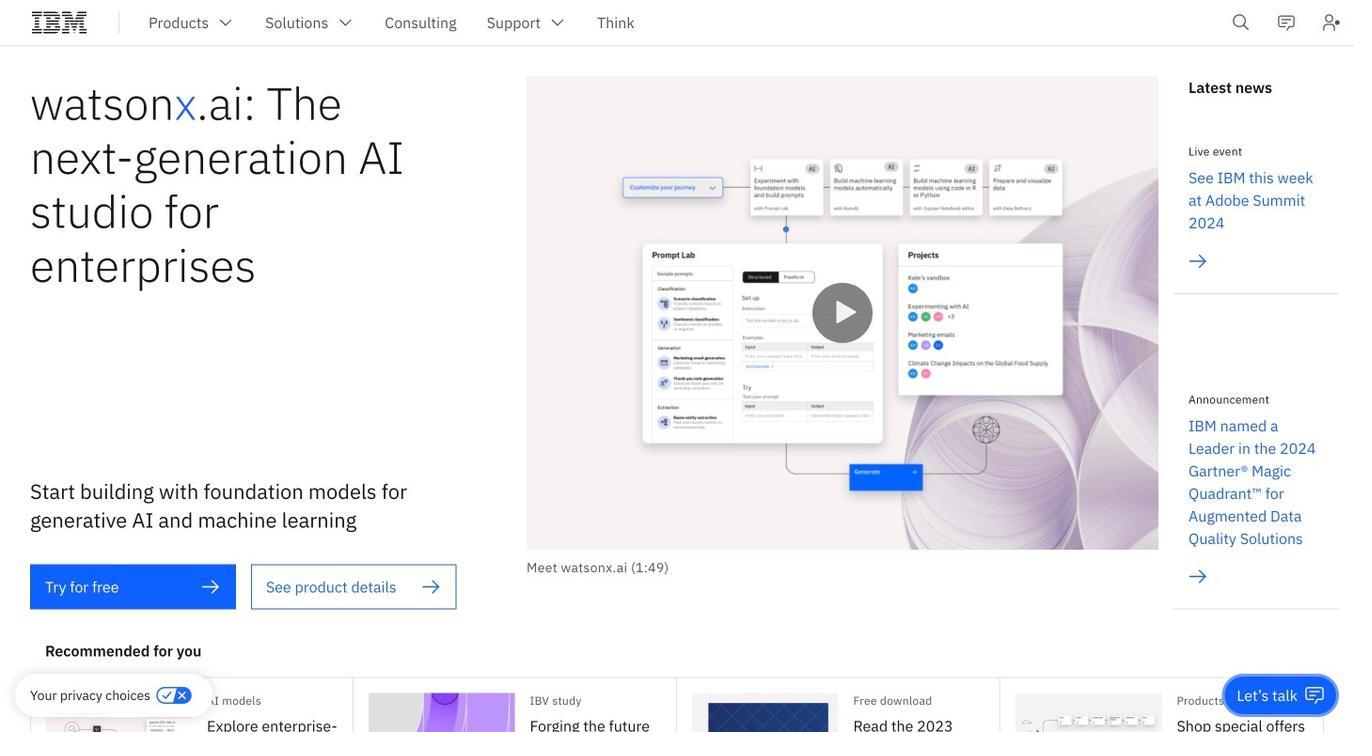 Task type: describe. For each thing, give the bounding box(es) containing it.
your privacy choices element
[[30, 686, 150, 706]]

let's talk element
[[1237, 686, 1298, 706]]



